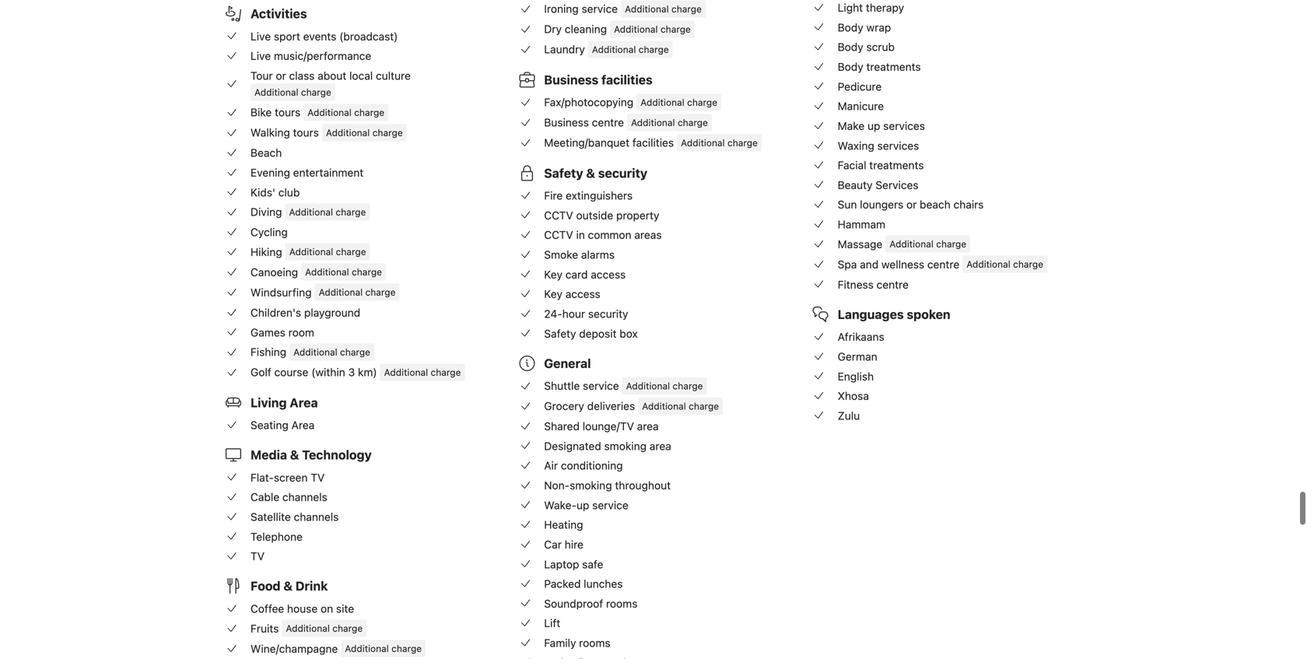 Task type: locate. For each thing, give the bounding box(es) containing it.
car hire
[[544, 538, 584, 551]]

or left beach
[[907, 198, 917, 211]]

key
[[544, 268, 563, 281], [544, 288, 563, 301]]

& for food
[[284, 579, 293, 594]]

0 horizontal spatial up
[[577, 499, 590, 512]]

rooms down lunches
[[606, 597, 638, 610]]

1 live from the top
[[251, 30, 271, 43]]

canoeing
[[251, 266, 298, 279]]

light
[[838, 1, 863, 14]]

2 safety from the top
[[544, 327, 576, 340]]

additional inside ironing service additional charge
[[625, 3, 669, 14]]

1 vertical spatial live
[[251, 49, 271, 62]]

1 vertical spatial facilities
[[633, 136, 674, 149]]

massage additional charge
[[838, 238, 967, 251]]

living
[[251, 395, 287, 410]]

centre for fitness
[[877, 278, 909, 291]]

channels
[[282, 491, 327, 504], [294, 511, 339, 523]]

alarms
[[581, 248, 615, 261]]

1 vertical spatial rooms
[[579, 637, 611, 650]]

0 vertical spatial channels
[[282, 491, 327, 504]]

smoking down conditioning
[[570, 479, 612, 492]]

service for cleaning
[[582, 2, 618, 15]]

1 horizontal spatial up
[[868, 119, 881, 132]]

1 vertical spatial body
[[838, 41, 864, 53]]

areas
[[635, 229, 662, 241]]

& right 'food'
[[284, 579, 293, 594]]

body down body wrap
[[838, 41, 864, 53]]

0 vertical spatial service
[[582, 2, 618, 15]]

0 vertical spatial treatments
[[867, 60, 921, 73]]

cable channels
[[251, 491, 327, 504]]

facilities down business centre additional charge
[[633, 136, 674, 149]]

0 vertical spatial smoking
[[604, 440, 647, 453]]

throughout
[[615, 479, 671, 492]]

tv down telephone
[[251, 550, 265, 563]]

ironing
[[544, 2, 579, 15]]

room
[[289, 326, 314, 339]]

charge
[[672, 3, 702, 14], [661, 24, 691, 34], [639, 44, 669, 55], [301, 87, 331, 98], [687, 97, 718, 108], [354, 107, 385, 118], [678, 117, 708, 128], [373, 127, 403, 138], [728, 137, 758, 148], [336, 207, 366, 217], [937, 239, 967, 249], [336, 246, 366, 257], [1014, 259, 1044, 270], [352, 267, 382, 278], [365, 287, 396, 298], [340, 347, 371, 357], [431, 367, 461, 378], [673, 380, 703, 391], [689, 401, 719, 412], [333, 623, 363, 634], [392, 643, 422, 654]]

0 vertical spatial up
[[868, 119, 881, 132]]

2 key from the top
[[544, 288, 563, 301]]

cleaning
[[565, 23, 607, 35]]

1 vertical spatial cctv
[[544, 229, 573, 241]]

sun loungers or beach chairs
[[838, 198, 984, 211]]

english
[[838, 370, 874, 383]]

facilities up fax/photocopying additional charge
[[602, 72, 653, 87]]

charge inside wine/champagne additional charge
[[392, 643, 422, 654]]

food & drink
[[251, 579, 328, 594]]

body scrub
[[838, 41, 895, 53]]

service up the cleaning
[[582, 2, 618, 15]]

key down smoke
[[544, 268, 563, 281]]

satellite channels
[[251, 511, 339, 523]]

service down non-smoking throughout
[[593, 499, 629, 512]]

sport
[[274, 30, 300, 43]]

business for business facilities
[[544, 72, 599, 87]]

outside
[[576, 209, 614, 222]]

charge inside tour or class about local culture additional charge
[[301, 87, 331, 98]]

&
[[586, 166, 595, 180], [290, 448, 299, 462], [284, 579, 293, 594]]

food
[[251, 579, 281, 594]]

services down make up services
[[878, 139, 920, 152]]

0 horizontal spatial or
[[276, 69, 286, 82]]

smoke alarms
[[544, 248, 615, 261]]

security up deposit
[[588, 307, 629, 320]]

languages
[[838, 307, 904, 322]]

safety up fire
[[544, 166, 583, 180]]

area up seating area
[[290, 395, 318, 410]]

0 vertical spatial security
[[598, 166, 648, 180]]

tours for bike tours
[[275, 106, 301, 119]]

fitness centre
[[838, 278, 909, 291]]

service up deliveries
[[583, 380, 619, 392]]

1 vertical spatial service
[[583, 380, 619, 392]]

media & technology
[[251, 448, 372, 462]]

live for live music/performance
[[251, 49, 271, 62]]

1 vertical spatial area
[[292, 419, 315, 432]]

cctv for cctv in common areas
[[544, 229, 573, 241]]

service for deliveries
[[583, 380, 619, 392]]

1 key from the top
[[544, 268, 563, 281]]

channels for cable channels
[[282, 491, 327, 504]]

2 body from the top
[[838, 41, 864, 53]]

centre down fax/photocopying
[[592, 116, 624, 129]]

area down grocery deliveries additional charge
[[637, 420, 659, 433]]

1 vertical spatial tours
[[293, 126, 319, 139]]

treatments for body treatments
[[867, 60, 921, 73]]

additional inside 'windsurfing additional charge'
[[319, 287, 363, 298]]

1 vertical spatial key
[[544, 288, 563, 301]]

fire extinguishers
[[544, 189, 633, 202]]

tours right bike
[[275, 106, 301, 119]]

2 vertical spatial centre
[[877, 278, 909, 291]]

1 body from the top
[[838, 21, 864, 34]]

treatments up the 'services'
[[870, 159, 924, 172]]

additional inside fishing additional charge
[[294, 347, 338, 357]]

cycling
[[251, 226, 288, 239]]

0 vertical spatial safety
[[544, 166, 583, 180]]

1 vertical spatial safety
[[544, 327, 576, 340]]

1 vertical spatial area
[[650, 440, 672, 453]]

access down alarms
[[591, 268, 626, 281]]

additional inside "massage additional charge"
[[890, 239, 934, 249]]

area down living area at bottom
[[292, 419, 315, 432]]

business for business centre additional charge
[[544, 116, 589, 129]]

fishing
[[251, 346, 287, 359]]

& up screen
[[290, 448, 299, 462]]

body for body treatments
[[838, 60, 864, 73]]

0 vertical spatial area
[[637, 420, 659, 433]]

channels up satellite channels
[[282, 491, 327, 504]]

charge inside dry cleaning additional charge
[[661, 24, 691, 34]]

shared
[[544, 420, 580, 433]]

rooms for soundproof rooms
[[606, 597, 638, 610]]

family rooms
[[544, 637, 611, 650]]

security up extinguishers
[[598, 166, 648, 180]]

business
[[544, 72, 599, 87], [544, 116, 589, 129]]

1 horizontal spatial centre
[[877, 278, 909, 291]]

channels down "cable channels"
[[294, 511, 339, 523]]

tv down the media & technology
[[311, 471, 325, 484]]

business centre additional charge
[[544, 116, 708, 129]]

live
[[251, 30, 271, 43], [251, 49, 271, 62]]

live left sport on the top
[[251, 30, 271, 43]]

up up heating
[[577, 499, 590, 512]]

on
[[321, 602, 333, 615]]

0 vertical spatial or
[[276, 69, 286, 82]]

2 vertical spatial service
[[593, 499, 629, 512]]

services
[[884, 119, 926, 132], [878, 139, 920, 152]]

additional inside laundry additional charge
[[592, 44, 636, 55]]

up up 'waxing services'
[[868, 119, 881, 132]]

key up 24-
[[544, 288, 563, 301]]

charge inside canoeing additional charge
[[352, 267, 382, 278]]

0 vertical spatial facilities
[[602, 72, 653, 87]]

safety deposit box
[[544, 327, 638, 340]]

0 vertical spatial area
[[290, 395, 318, 410]]

ironing service additional charge
[[544, 2, 702, 15]]

wrap
[[867, 21, 892, 34]]

live music/performance
[[251, 49, 372, 62]]

rooms right family
[[579, 637, 611, 650]]

service
[[582, 2, 618, 15], [583, 380, 619, 392], [593, 499, 629, 512]]

1 vertical spatial treatments
[[870, 159, 924, 172]]

3
[[348, 366, 355, 379]]

business up meeting/banquet
[[544, 116, 589, 129]]

body down 'light'
[[838, 21, 864, 34]]

safety
[[544, 166, 583, 180], [544, 327, 576, 340]]

cctv down fire
[[544, 209, 573, 222]]

0 horizontal spatial centre
[[592, 116, 624, 129]]

kids' club
[[251, 186, 300, 199]]

2 vertical spatial &
[[284, 579, 293, 594]]

1 vertical spatial centre
[[928, 258, 960, 271]]

0 vertical spatial centre
[[592, 116, 624, 129]]

up for make
[[868, 119, 881, 132]]

children's
[[251, 306, 301, 319]]

body up pedicure
[[838, 60, 864, 73]]

security
[[598, 166, 648, 180], [588, 307, 629, 320]]

2 cctv from the top
[[544, 229, 573, 241]]

cctv up smoke
[[544, 229, 573, 241]]

charge inside 'windsurfing additional charge'
[[365, 287, 396, 298]]

shuttle service additional charge
[[544, 380, 703, 392]]

services up 'waxing services'
[[884, 119, 926, 132]]

km)
[[358, 366, 377, 379]]

centre down wellness
[[877, 278, 909, 291]]

2 live from the top
[[251, 49, 271, 62]]

1 vertical spatial up
[[577, 499, 590, 512]]

charge inside "massage additional charge"
[[937, 239, 967, 249]]

1 vertical spatial &
[[290, 448, 299, 462]]

golf
[[251, 366, 271, 379]]

spa and wellness centre additional charge
[[838, 258, 1044, 271]]

additional inside bike tours additional charge
[[308, 107, 352, 118]]

1 horizontal spatial tv
[[311, 471, 325, 484]]

evening
[[251, 166, 290, 179]]

3 body from the top
[[838, 60, 864, 73]]

loungers
[[860, 198, 904, 211]]

treatments down scrub
[[867, 60, 921, 73]]

smoking down lounge/tv
[[604, 440, 647, 453]]

additional inside shuttle service additional charge
[[626, 380, 670, 391]]

1 vertical spatial services
[[878, 139, 920, 152]]

2 business from the top
[[544, 116, 589, 129]]

safety & security
[[544, 166, 648, 180]]

beauty services
[[838, 179, 919, 191]]

0 vertical spatial body
[[838, 21, 864, 34]]

1 vertical spatial security
[[588, 307, 629, 320]]

rooms
[[606, 597, 638, 610], [579, 637, 611, 650]]

1 vertical spatial smoking
[[570, 479, 612, 492]]

tour
[[251, 69, 273, 82]]

tour or class about local culture additional charge
[[251, 69, 411, 98]]

kids'
[[251, 186, 276, 199]]

charge inside meeting/banquet facilities additional charge
[[728, 137, 758, 148]]

make up services
[[838, 119, 926, 132]]

rooms for family rooms
[[579, 637, 611, 650]]

charge inside "spa and wellness centre additional charge"
[[1014, 259, 1044, 270]]

access down key card access
[[566, 288, 601, 301]]

additional inside grocery deliveries additional charge
[[642, 401, 686, 412]]

additional inside walking tours additional charge
[[326, 127, 370, 138]]

2 horizontal spatial centre
[[928, 258, 960, 271]]

area up throughout
[[650, 440, 672, 453]]

additional inside diving additional charge
[[289, 207, 333, 217]]

tours down bike tours additional charge
[[293, 126, 319, 139]]

area for designated smoking area
[[650, 440, 672, 453]]

1 business from the top
[[544, 72, 599, 87]]

key card access
[[544, 268, 626, 281]]

0 vertical spatial cctv
[[544, 209, 573, 222]]

1 cctv from the top
[[544, 209, 573, 222]]

facial
[[838, 159, 867, 172]]

0 vertical spatial live
[[251, 30, 271, 43]]

fruits additional charge
[[251, 622, 363, 635]]

0 vertical spatial rooms
[[606, 597, 638, 610]]

diving
[[251, 206, 282, 218]]

fishing additional charge
[[251, 346, 371, 359]]

& for media
[[290, 448, 299, 462]]

business up fax/photocopying
[[544, 72, 599, 87]]

1 safety from the top
[[544, 166, 583, 180]]

meeting/banquet
[[544, 136, 630, 149]]

waxing services
[[838, 139, 920, 152]]

& up fire extinguishers
[[586, 166, 595, 180]]

additional inside hiking additional charge
[[289, 246, 333, 257]]

2 vertical spatial body
[[838, 60, 864, 73]]

smoke
[[544, 248, 579, 261]]

live up tour
[[251, 49, 271, 62]]

1 vertical spatial channels
[[294, 511, 339, 523]]

0 vertical spatial &
[[586, 166, 595, 180]]

key access
[[544, 288, 601, 301]]

additional inside canoeing additional charge
[[305, 267, 349, 278]]

wine/champagne additional charge
[[251, 642, 422, 655]]

1 vertical spatial business
[[544, 116, 589, 129]]

walking tours additional charge
[[251, 126, 403, 139]]

car
[[544, 538, 562, 551]]

light therapy
[[838, 1, 905, 14]]

cable
[[251, 491, 280, 504]]

0 vertical spatial tours
[[275, 106, 301, 119]]

music/performance
[[274, 49, 372, 62]]

0 vertical spatial business
[[544, 72, 599, 87]]

0 vertical spatial tv
[[311, 471, 325, 484]]

box
[[620, 327, 638, 340]]

0 horizontal spatial tv
[[251, 550, 265, 563]]

safety down 24-
[[544, 327, 576, 340]]

or right tour
[[276, 69, 286, 82]]

0 vertical spatial key
[[544, 268, 563, 281]]

1 vertical spatial or
[[907, 198, 917, 211]]

additional inside tour or class about local culture additional charge
[[255, 87, 299, 98]]

centre right wellness
[[928, 258, 960, 271]]



Task type: vqa. For each thing, say whether or not it's contained in the screenshot.
Facial
yes



Task type: describe. For each thing, give the bounding box(es) containing it.
charge inside hiking additional charge
[[336, 246, 366, 257]]

additional inside fruits additional charge
[[286, 623, 330, 634]]

charge inside ironing service additional charge
[[672, 3, 702, 14]]

diving additional charge
[[251, 206, 366, 218]]

flat-screen tv
[[251, 471, 325, 484]]

additional inside fax/photocopying additional charge
[[641, 97, 685, 108]]

extinguishers
[[566, 189, 633, 202]]

1 vertical spatial access
[[566, 288, 601, 301]]

(within
[[312, 366, 345, 379]]

body for body wrap
[[838, 21, 864, 34]]

0 vertical spatial services
[[884, 119, 926, 132]]

facilities for meeting/banquet
[[633, 136, 674, 149]]

beach
[[920, 198, 951, 211]]

24-hour security
[[544, 307, 629, 320]]

telephone
[[251, 530, 303, 543]]

dry cleaning additional charge
[[544, 23, 691, 35]]

additional inside business centre additional charge
[[631, 117, 675, 128]]

coffee house on site
[[251, 602, 354, 615]]

grocery deliveries additional charge
[[544, 400, 719, 413]]

wake-up service
[[544, 499, 629, 512]]

common
[[588, 229, 632, 241]]

children's playground
[[251, 306, 361, 319]]

facial treatments
[[838, 159, 924, 172]]

safety for safety & security
[[544, 166, 583, 180]]

lunches
[[584, 578, 623, 590]]

charge inside bike tours additional charge
[[354, 107, 385, 118]]

1 horizontal spatial or
[[907, 198, 917, 211]]

additional inside meeting/banquet facilities additional charge
[[681, 137, 725, 148]]

treatments for facial treatments
[[870, 159, 924, 172]]

body for body scrub
[[838, 41, 864, 53]]

make
[[838, 119, 865, 132]]

0 vertical spatial access
[[591, 268, 626, 281]]

hiking additional charge
[[251, 246, 366, 258]]

technology
[[302, 448, 372, 462]]

class
[[289, 69, 315, 82]]

seating
[[251, 419, 289, 432]]

bike tours additional charge
[[251, 106, 385, 119]]

about
[[318, 69, 347, 82]]

up for wake-
[[577, 499, 590, 512]]

laptop safe
[[544, 558, 604, 571]]

smoking for designated
[[604, 440, 647, 453]]

soundproof
[[544, 597, 603, 610]]

centre for business
[[592, 116, 624, 129]]

safe
[[582, 558, 604, 571]]

facilities for business
[[602, 72, 653, 87]]

charge inside grocery deliveries additional charge
[[689, 401, 719, 412]]

key for key access
[[544, 288, 563, 301]]

fitness
[[838, 278, 874, 291]]

club
[[279, 186, 300, 199]]

charge inside walking tours additional charge
[[373, 127, 403, 138]]

charge inside laundry additional charge
[[639, 44, 669, 55]]

languages spoken
[[838, 307, 951, 322]]

sun
[[838, 198, 857, 211]]

additional inside wine/champagne additional charge
[[345, 643, 389, 654]]

therapy
[[866, 1, 905, 14]]

course
[[274, 366, 309, 379]]

golf course (within 3 km) additional charge
[[251, 366, 461, 379]]

area for seating area
[[292, 419, 315, 432]]

shared lounge/tv area
[[544, 420, 659, 433]]

meeting/banquet facilities additional charge
[[544, 136, 758, 149]]

deliveries
[[587, 400, 635, 413]]

massage
[[838, 238, 883, 251]]

body treatments
[[838, 60, 921, 73]]

wellness
[[882, 258, 925, 271]]

charge inside fruits additional charge
[[333, 623, 363, 634]]

playground
[[304, 306, 361, 319]]

security for safety & security
[[598, 166, 648, 180]]

live for live sport events (broadcast)
[[251, 30, 271, 43]]

entertainment
[[293, 166, 364, 179]]

& for safety
[[586, 166, 595, 180]]

beauty
[[838, 179, 873, 191]]

additional inside dry cleaning additional charge
[[614, 24, 658, 34]]

soundproof rooms
[[544, 597, 638, 610]]

screen
[[274, 471, 308, 484]]

hammam
[[838, 218, 886, 231]]

games room
[[251, 326, 314, 339]]

wine/champagne
[[251, 642, 338, 655]]

additional inside "spa and wellness centre additional charge"
[[967, 259, 1011, 270]]

house
[[287, 602, 318, 615]]

dry
[[544, 23, 562, 35]]

charge inside fishing additional charge
[[340, 347, 371, 357]]

living area
[[251, 395, 318, 410]]

charge inside shuttle service additional charge
[[673, 380, 703, 391]]

charge inside golf course (within 3 km) additional charge
[[431, 367, 461, 378]]

laptop
[[544, 558, 579, 571]]

deposit
[[579, 327, 617, 340]]

fruits
[[251, 622, 279, 635]]

windsurfing
[[251, 286, 312, 299]]

hour
[[563, 307, 585, 320]]

evening entertainment
[[251, 166, 364, 179]]

security for 24-hour security
[[588, 307, 629, 320]]

cctv outside property
[[544, 209, 660, 222]]

channels for satellite channels
[[294, 511, 339, 523]]

smoking for non-
[[570, 479, 612, 492]]

area for shared lounge/tv area
[[637, 420, 659, 433]]

activities
[[251, 6, 307, 21]]

or inside tour or class about local culture additional charge
[[276, 69, 286, 82]]

area for living area
[[290, 395, 318, 410]]

cctv for cctv outside property
[[544, 209, 573, 222]]

zulu
[[838, 409, 860, 422]]

charge inside diving additional charge
[[336, 207, 366, 217]]

general
[[544, 356, 591, 371]]

charge inside fax/photocopying additional charge
[[687, 97, 718, 108]]

air conditioning
[[544, 459, 623, 472]]

charge inside business centre additional charge
[[678, 117, 708, 128]]

walking
[[251, 126, 290, 139]]

1 vertical spatial tv
[[251, 550, 265, 563]]

non-smoking throughout
[[544, 479, 671, 492]]

safety for safety deposit box
[[544, 327, 576, 340]]

key for key card access
[[544, 268, 563, 281]]

spa
[[838, 258, 857, 271]]

german
[[838, 350, 878, 363]]

afrikaans
[[838, 331, 885, 343]]

waxing
[[838, 139, 875, 152]]

services
[[876, 179, 919, 191]]

additional inside golf course (within 3 km) additional charge
[[384, 367, 428, 378]]

flat-
[[251, 471, 274, 484]]

tours for walking tours
[[293, 126, 319, 139]]

cctv in common areas
[[544, 229, 662, 241]]

designated smoking area
[[544, 440, 672, 453]]

body wrap
[[838, 21, 892, 34]]

lounge/tv
[[583, 420, 634, 433]]

air
[[544, 459, 558, 472]]

bike
[[251, 106, 272, 119]]

satellite
[[251, 511, 291, 523]]



